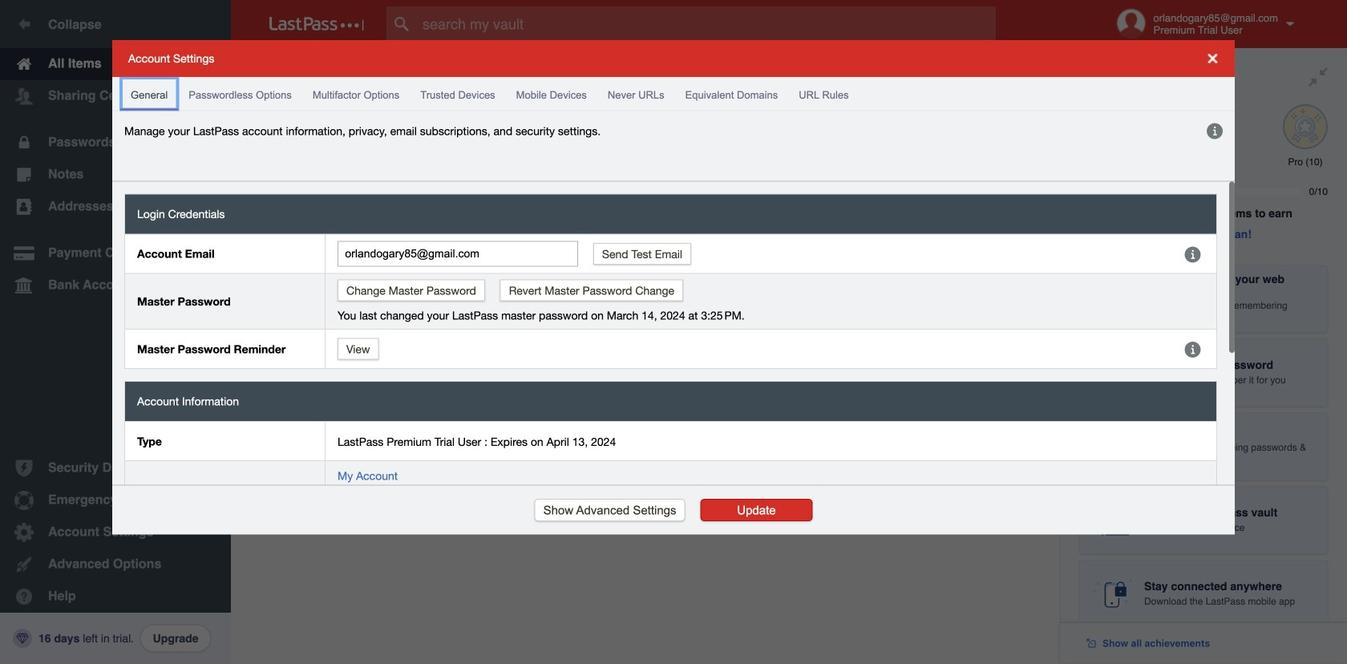 Task type: locate. For each thing, give the bounding box(es) containing it.
Search search field
[[387, 6, 1028, 42]]



Task type: vqa. For each thing, say whether or not it's contained in the screenshot.
LastPass image
yes



Task type: describe. For each thing, give the bounding box(es) containing it.
main content main content
[[231, 48, 1061, 52]]

main navigation navigation
[[0, 0, 231, 664]]

search my vault text field
[[387, 6, 1028, 42]]

lastpass image
[[270, 17, 364, 31]]



